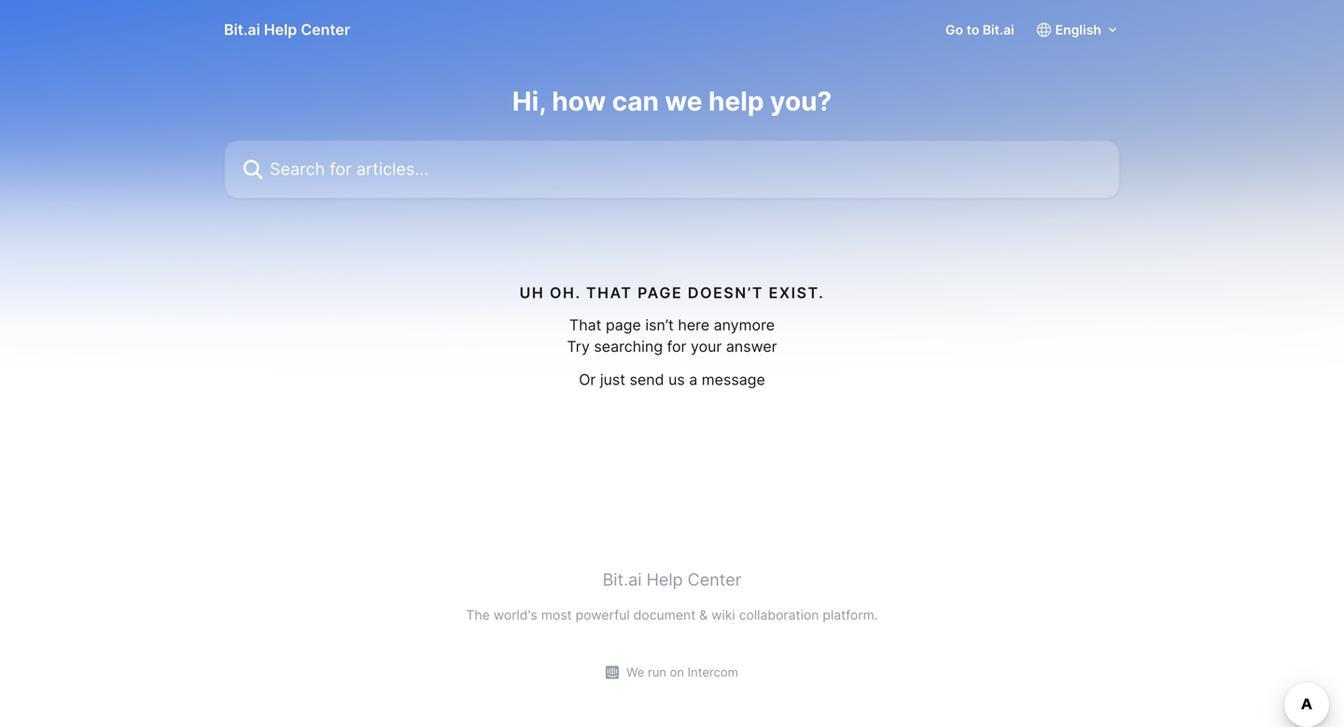 Task type: vqa. For each thing, say whether or not it's contained in the screenshot.
document
yes



Task type: describe. For each thing, give the bounding box(es) containing it.
or just send us a message
[[579, 371, 766, 389]]

run
[[648, 666, 667, 680]]

that page isn't here anymore
[[570, 316, 775, 334]]

1 vertical spatial that
[[570, 316, 602, 334]]

doesn't
[[688, 284, 764, 302]]

try searching for your answer
[[567, 338, 778, 356]]

your
[[691, 338, 722, 356]]

wiki
[[712, 607, 736, 623]]

exist.
[[769, 284, 825, 302]]

oh.
[[550, 284, 581, 302]]

english
[[1056, 22, 1102, 38]]

0 vertical spatial help
[[264, 21, 297, 39]]

1 horizontal spatial bit.ai
[[603, 570, 642, 590]]

send
[[630, 371, 665, 389]]

intercom image
[[606, 667, 619, 680]]

you?
[[771, 85, 832, 117]]

hi,
[[512, 85, 546, 117]]

go to bit.ai
[[946, 22, 1015, 38]]

go to bit.ai link
[[946, 22, 1015, 38]]

we run on intercom link
[[619, 663, 739, 683]]

try
[[567, 338, 590, 356]]

searching
[[594, 338, 663, 356]]

1 vertical spatial bit.ai help center
[[603, 570, 742, 590]]

message
[[702, 371, 766, 389]]

or
[[579, 371, 596, 389]]

0 horizontal spatial center
[[301, 21, 350, 39]]

world's
[[494, 607, 538, 623]]

answer
[[727, 338, 778, 356]]

uh oh. that page doesn't exist.
[[520, 284, 825, 302]]

to
[[967, 22, 980, 38]]

we run on intercom
[[627, 666, 739, 680]]

0 vertical spatial bit.ai help center link
[[224, 21, 350, 39]]



Task type: locate. For each thing, give the bounding box(es) containing it.
collaboration
[[739, 607, 820, 623]]

1 horizontal spatial bit.ai help center
[[603, 570, 742, 590]]

0 vertical spatial page
[[638, 284, 683, 302]]

&
[[700, 607, 708, 623]]

center
[[301, 21, 350, 39], [688, 570, 742, 590]]

0 horizontal spatial bit.ai help center
[[224, 21, 350, 39]]

page up isn't
[[638, 284, 683, 302]]

that
[[586, 284, 633, 302], [570, 316, 602, 334]]

the
[[466, 607, 490, 623]]

1 vertical spatial bit.ai help center link
[[603, 570, 742, 590]]

intercom
[[688, 666, 739, 680]]

the world's most powerful document & wiki collaboration platform.
[[466, 607, 879, 623]]

document
[[634, 607, 696, 623]]

uh
[[520, 284, 545, 302]]

here
[[678, 316, 710, 334]]

just
[[600, 371, 626, 389]]

a
[[690, 371, 698, 389]]

page up searching
[[606, 316, 642, 334]]

hi, how can we help you?
[[512, 85, 832, 117]]

bit.ai help center link
[[224, 21, 350, 39], [603, 570, 742, 590]]

on
[[670, 666, 685, 680]]

1 vertical spatial page
[[606, 316, 642, 334]]

that right oh.
[[586, 284, 633, 302]]

0 vertical spatial that
[[586, 284, 633, 302]]

us
[[669, 371, 685, 389]]

bit.ai help center
[[224, 21, 350, 39], [603, 570, 742, 590]]

0 horizontal spatial bit.ai help center link
[[224, 21, 350, 39]]

most
[[542, 607, 572, 623]]

go
[[946, 22, 964, 38]]

1 horizontal spatial help
[[647, 570, 683, 590]]

that up try
[[570, 316, 602, 334]]

for
[[667, 338, 687, 356]]

bit.ai
[[224, 21, 260, 39], [983, 22, 1015, 38], [603, 570, 642, 590]]

isn't
[[646, 316, 674, 334]]

we
[[665, 85, 703, 117]]

can
[[613, 85, 659, 117]]

1 horizontal spatial center
[[688, 570, 742, 590]]

2 horizontal spatial bit.ai
[[983, 22, 1015, 38]]

0 vertical spatial center
[[301, 21, 350, 39]]

0 horizontal spatial bit.ai
[[224, 21, 260, 39]]

we
[[627, 666, 645, 680]]

0 horizontal spatial help
[[264, 21, 297, 39]]

how
[[552, 85, 606, 117]]

1 horizontal spatial bit.ai help center link
[[603, 570, 742, 590]]

0 vertical spatial bit.ai help center
[[224, 21, 350, 39]]

anymore
[[714, 316, 775, 334]]

powerful
[[576, 607, 630, 623]]

help
[[264, 21, 297, 39], [647, 570, 683, 590]]

1 vertical spatial center
[[688, 570, 742, 590]]

1 vertical spatial help
[[647, 570, 683, 590]]

page
[[638, 284, 683, 302], [606, 316, 642, 334]]

Search for articles... text field
[[224, 140, 1121, 199]]

help
[[709, 85, 765, 117]]

platform.
[[823, 607, 879, 623]]



